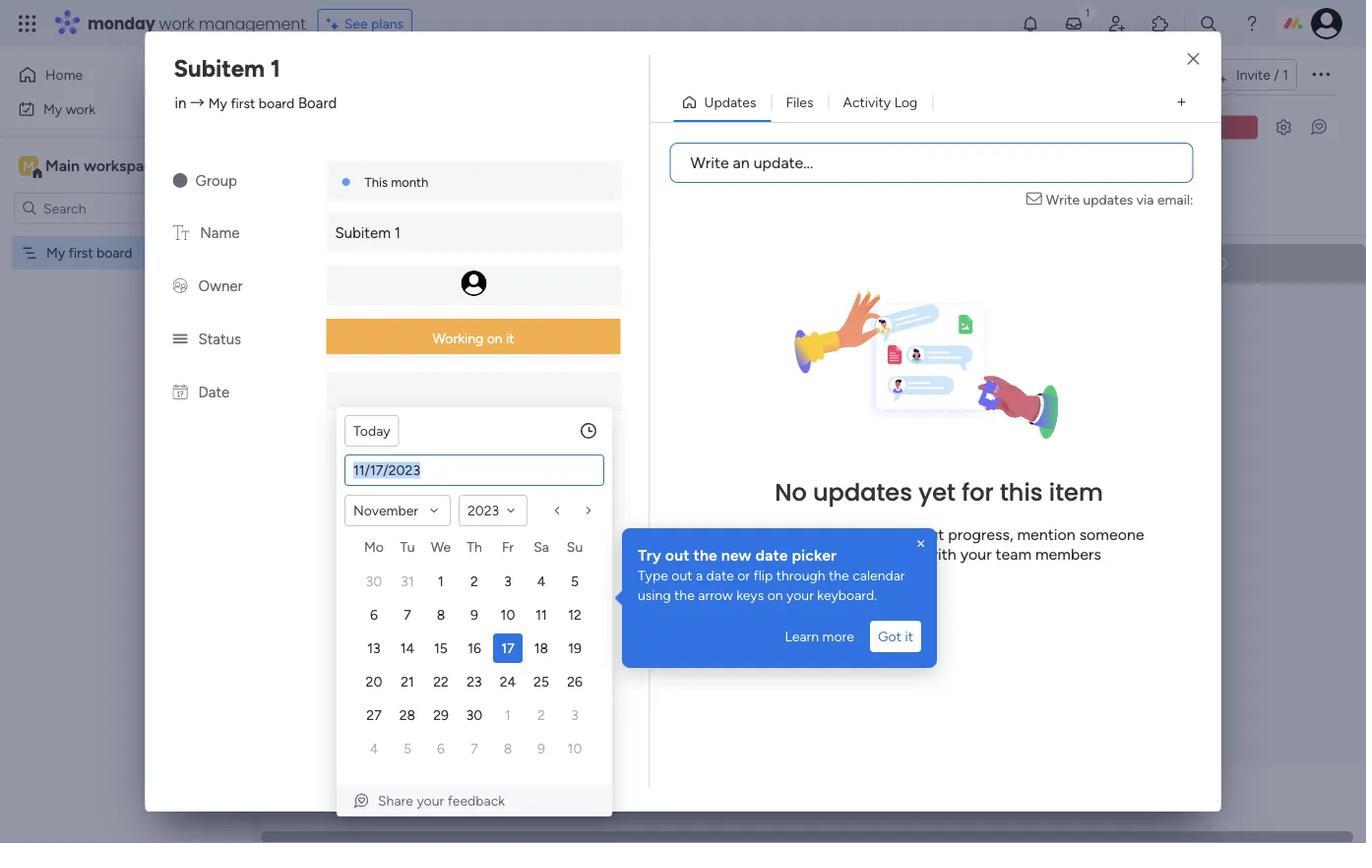 Task type: describe. For each thing, give the bounding box(es) containing it.
1 horizontal spatial 3 button
[[560, 701, 590, 731]]

7 for 7 button to the right
[[471, 741, 478, 758]]

workspace image
[[19, 155, 38, 177]]

22
[[433, 674, 449, 691]]

4 for the leftmost 4 button
[[370, 741, 378, 758]]

write an update...
[[691, 154, 814, 172]]

project 3
[[864, 306, 915, 321]]

due for 1
[[608, 349, 630, 365]]

2 horizontal spatial 2
[[538, 707, 545, 724]]

0 vertical spatial 2 button
[[460, 567, 489, 597]]

2 vertical spatial your
[[417, 793, 444, 810]]

workspace
[[84, 157, 161, 175]]

2 horizontal spatial 3
[[908, 306, 915, 321]]

1 vertical spatial 10
[[568, 741, 582, 758]]

0 vertical spatial 5 button
[[560, 567, 590, 597]]

see plans
[[344, 15, 404, 32]]

update...
[[754, 154, 814, 172]]

thursday element
[[458, 536, 491, 565]]

board inside in → my first board board
[[259, 95, 295, 111]]

someone
[[1080, 525, 1145, 544]]

inbox image
[[1064, 14, 1084, 33]]

got it
[[878, 629, 914, 645]]

plans
[[371, 15, 404, 32]]

/ for invite
[[1274, 66, 1280, 83]]

fr
[[502, 539, 514, 556]]

v2 calendar view small outline image
[[588, 349, 601, 365]]

this
[[1000, 476, 1043, 509]]

nov for nov 17
[[447, 350, 471, 366]]

15 button
[[426, 634, 456, 664]]

due date for 1
[[608, 349, 659, 365]]

new
[[721, 546, 752, 565]]

updates for no
[[813, 476, 913, 509]]

sunday element
[[558, 536, 592, 565]]

th
[[467, 539, 482, 556]]

date down project 3
[[905, 349, 931, 365]]

→
[[190, 94, 205, 112]]

3 due from the left
[[879, 349, 902, 365]]

close image
[[1188, 52, 1200, 66]]

25 button
[[527, 668, 556, 697]]

your inside try out the new date picker type out a date or flip through the calendar using the arrow keys on your keyboard.
[[787, 587, 814, 604]]

1 inside button
[[1283, 66, 1289, 83]]

share your feedback link
[[353, 792, 597, 811]]

project 1
[[592, 306, 642, 321]]

updates button
[[674, 87, 771, 118]]

v2 multiple person column image
[[173, 278, 188, 295]]

24 button
[[493, 668, 523, 697]]

home
[[45, 66, 83, 83]]

select product image
[[18, 14, 37, 33]]

m
[[23, 158, 34, 174]]

or for upload
[[762, 545, 777, 564]]

0 horizontal spatial 4 button
[[359, 735, 389, 764]]

nov 17
[[447, 350, 486, 366]]

subitem inside list box
[[615, 444, 664, 460]]

or for flip
[[738, 568, 750, 584]]

4 for the rightmost 4 button
[[537, 574, 546, 590]]

email:
[[1158, 191, 1194, 208]]

1 image
[[1079, 1, 1097, 23]]

1 horizontal spatial working on it
[[576, 254, 671, 273]]

/ for done
[[346, 254, 352, 273]]

using
[[638, 587, 671, 604]]

log
[[895, 94, 918, 111]]

25
[[534, 674, 549, 691]]

1 horizontal spatial 3
[[571, 707, 579, 724]]

be
[[719, 525, 737, 544]]

on inside try out the new date picker type out a date or flip through the calendar using the arrow keys on your keyboard.
[[768, 587, 783, 604]]

19 button
[[560, 634, 590, 664]]

saturday element
[[525, 536, 558, 565]]

updates
[[705, 94, 757, 111]]

0 horizontal spatial 9
[[471, 607, 478, 624]]

1 vertical spatial 8 button
[[493, 735, 523, 764]]

v2 done deadline image
[[402, 349, 417, 367]]

my for my work
[[43, 100, 62, 117]]

1 vertical spatial 1 button
[[493, 701, 523, 731]]

home button
[[12, 59, 212, 91]]

17 button
[[493, 634, 523, 664]]

0 vertical spatial 9 button
[[460, 601, 489, 630]]

1 vertical spatial 9 button
[[527, 735, 556, 764]]

1 horizontal spatial 5
[[571, 574, 579, 590]]

filter
[[650, 119, 681, 136]]

Search in workspace field
[[41, 197, 164, 220]]

26
[[567, 674, 583, 691]]

invite / 1
[[1237, 66, 1289, 83]]

0 horizontal spatial 30 button
[[359, 567, 389, 597]]

8 for the bottommost 8 "button"
[[504, 741, 512, 758]]

invite
[[1237, 66, 1271, 83]]

su
[[567, 539, 583, 556]]

1 vertical spatial to
[[865, 545, 880, 564]]

the inside be the first one to update about progress, mention someone or upload files to share with your team members
[[741, 525, 765, 544]]

dapulse date column image
[[173, 384, 188, 402]]

subitems inside list box
[[608, 390, 662, 406]]

wednesday element
[[424, 536, 458, 565]]

1 vertical spatial 10 button
[[560, 735, 590, 764]]

date up the flip
[[756, 546, 788, 565]]

close image
[[914, 537, 930, 552]]

23
[[467, 674, 482, 691]]

list box containing project 1
[[580, 287, 812, 482]]

with
[[926, 545, 957, 564]]

sort button
[[718, 112, 787, 143]]

0 vertical spatial on
[[639, 254, 657, 273]]

previous image
[[549, 503, 565, 519]]

type
[[638, 568, 668, 584]]

project for project 3
[[864, 306, 905, 321]]

about
[[904, 525, 945, 544]]

the right using at the bottom left of the page
[[675, 587, 695, 604]]

subitems for nov 17
[[336, 390, 390, 406]]

sa
[[534, 539, 549, 556]]

sort
[[749, 119, 776, 136]]

one
[[800, 525, 827, 544]]

upload
[[781, 545, 829, 564]]

1 horizontal spatial 30 button
[[460, 701, 489, 731]]

my work
[[43, 100, 96, 117]]

0 vertical spatial it
[[661, 254, 671, 273]]

progress,
[[949, 525, 1014, 544]]

6 for the topmost the 6 button
[[370, 607, 378, 624]]

monday work management
[[88, 12, 306, 34]]

today button
[[345, 416, 399, 447]]

v2 subtasks column small outline image inside list box
[[588, 390, 601, 406]]

learn more
[[785, 629, 855, 645]]

project for project 2
[[320, 306, 361, 321]]

0 vertical spatial out
[[665, 546, 690, 565]]

no
[[775, 476, 807, 509]]

next image
[[581, 503, 597, 519]]

november
[[353, 503, 418, 519]]

share
[[378, 793, 413, 810]]

john smith image
[[1312, 8, 1343, 39]]

1 horizontal spatial 6 button
[[426, 735, 456, 764]]

13 button
[[359, 634, 389, 664]]

24
[[500, 674, 516, 691]]

0 vertical spatial 6 button
[[359, 601, 389, 630]]

1 horizontal spatial 18
[[1017, 350, 1030, 366]]

16
[[468, 641, 481, 657]]

month
[[391, 174, 429, 190]]

1 horizontal spatial 9
[[538, 741, 545, 758]]

11 button
[[527, 601, 556, 630]]

name
[[200, 224, 240, 242]]

26 button
[[560, 668, 590, 697]]

it inside button
[[905, 629, 914, 645]]

a
[[696, 568, 703, 584]]

got it button
[[870, 621, 922, 653]]

8 for leftmost 8 "button"
[[437, 607, 445, 624]]

keyboard.
[[818, 587, 877, 604]]

arrow
[[698, 587, 733, 604]]

files
[[832, 545, 861, 564]]

filter button
[[619, 112, 712, 143]]

write for write updates via email:
[[1047, 191, 1080, 208]]

6 for the right the 6 button
[[437, 741, 445, 758]]

0 vertical spatial 10 button
[[493, 601, 523, 630]]

0 horizontal spatial 3 button
[[493, 567, 523, 597]]

nov 18
[[990, 350, 1030, 366]]

20
[[366, 674, 382, 691]]

members
[[1036, 545, 1102, 564]]

owner
[[198, 278, 243, 295]]

22 button
[[426, 668, 456, 697]]

due date for 2
[[336, 349, 388, 365]]

1 horizontal spatial 4 button
[[527, 567, 556, 597]]

0 vertical spatial 1 button
[[426, 567, 456, 597]]

more
[[823, 629, 855, 645]]

0 vertical spatial subitem
[[174, 54, 265, 82]]

row group for "my work" button
[[292, 244, 1367, 832]]

0 vertical spatial 10
[[501, 607, 515, 624]]

my for my first board
[[46, 245, 65, 261]]

0 horizontal spatial 30
[[366, 574, 382, 590]]

0 horizontal spatial 5
[[404, 741, 412, 758]]

13
[[368, 641, 381, 657]]

first inside list box
[[69, 245, 93, 261]]

project for project 1
[[592, 306, 633, 321]]

0 vertical spatial 2
[[364, 306, 372, 321]]

try out the new date picker heading
[[638, 545, 922, 566]]

my first board list box
[[0, 232, 251, 536]]



Task type: vqa. For each thing, say whether or not it's contained in the screenshot.
Software Development option
no



Task type: locate. For each thing, give the bounding box(es) containing it.
30 button down monday element
[[359, 567, 389, 597]]

my right →
[[208, 95, 227, 111]]

main
[[45, 157, 80, 175]]

flip
[[754, 568, 773, 584]]

monday element
[[357, 536, 391, 565]]

v2 subitems open image for 18
[[1001, 391, 1014, 407]]

30 down monday element
[[366, 574, 382, 590]]

on inside the no updates yet for this item dialog
[[487, 330, 503, 347]]

mo
[[364, 539, 384, 556]]

working
[[576, 254, 635, 273], [433, 330, 484, 347]]

0 horizontal spatial updates
[[813, 476, 913, 509]]

working on it inside the no updates yet for this item dialog
[[433, 330, 515, 347]]

row group
[[292, 244, 1367, 832], [357, 565, 592, 766]]

v2 sun image
[[173, 172, 188, 190]]

9
[[471, 607, 478, 624], [538, 741, 545, 758]]

2
[[364, 306, 372, 321], [471, 574, 478, 590], [538, 707, 545, 724]]

write updates via email:
[[1047, 191, 1194, 208]]

work right monday
[[159, 12, 195, 34]]

9 button up the 16 button
[[460, 601, 489, 630]]

1 horizontal spatial updates
[[1084, 191, 1134, 208]]

v2 calendar view small outline image down project 2
[[316, 349, 329, 365]]

1 horizontal spatial 9 button
[[527, 735, 556, 764]]

6 down 29 button
[[437, 741, 445, 758]]

1 horizontal spatial due
[[608, 349, 630, 365]]

1 vertical spatial subitem 1
[[335, 224, 401, 242]]

2 horizontal spatial subitem
[[615, 444, 664, 460]]

8 up feedback
[[504, 741, 512, 758]]

1 horizontal spatial write
[[1047, 191, 1080, 208]]

activity log button
[[829, 87, 933, 118]]

8 button
[[426, 601, 456, 630], [493, 735, 523, 764]]

0 horizontal spatial v2 subitems open image
[[457, 391, 470, 407]]

2 horizontal spatial first
[[768, 525, 797, 544]]

1 horizontal spatial on
[[639, 254, 657, 273]]

in
[[175, 94, 186, 112]]

due down project 3
[[879, 349, 902, 365]]

14
[[401, 641, 415, 657]]

8 up 15
[[437, 607, 445, 624]]

1 v2 subtasks column small outline image from the left
[[316, 390, 329, 406]]

30 button down 23 button
[[460, 701, 489, 731]]

/
[[1274, 66, 1280, 83], [346, 254, 352, 273], [1208, 254, 1214, 273]]

add time image
[[579, 421, 599, 441]]

grid containing mo
[[357, 536, 592, 766]]

due inside list box
[[608, 349, 630, 365]]

1 horizontal spatial 2
[[471, 574, 478, 590]]

17 inside button
[[502, 641, 515, 657]]

9 button down 25 button
[[527, 735, 556, 764]]

1 horizontal spatial project
[[592, 306, 633, 321]]

working on it up nov 17
[[433, 330, 515, 347]]

0 horizontal spatial work
[[66, 100, 96, 117]]

1 vertical spatial it
[[506, 330, 515, 347]]

invite members image
[[1108, 14, 1127, 33]]

0 vertical spatial 3 button
[[493, 567, 523, 597]]

1 horizontal spatial or
[[762, 545, 777, 564]]

7 button down 31 button
[[393, 601, 422, 630]]

my
[[208, 95, 227, 111], [43, 100, 62, 117], [46, 245, 65, 261]]

v2 subtasks column small outline image
[[316, 390, 329, 406], [588, 390, 601, 406]]

due date inside list box
[[608, 349, 659, 365]]

/ right invite
[[1274, 66, 1280, 83]]

27 button
[[359, 701, 389, 731]]

10 left 11
[[501, 607, 515, 624]]

6
[[370, 607, 378, 624], [437, 741, 445, 758]]

1 horizontal spatial to
[[865, 545, 880, 564]]

the right the be
[[741, 525, 765, 544]]

v2 subitems open image down nov 17
[[457, 391, 470, 407]]

1 vertical spatial 4 button
[[359, 735, 389, 764]]

4
[[537, 574, 546, 590], [370, 741, 378, 758]]

1 horizontal spatial 17
[[502, 641, 515, 657]]

v2 calendar view small outline image for nov 18
[[860, 349, 872, 365]]

0 horizontal spatial your
[[417, 793, 444, 810]]

20 button
[[359, 668, 389, 697]]

out left a
[[672, 568, 693, 584]]

envelope o image
[[1027, 189, 1047, 210]]

share
[[884, 545, 922, 564]]

main workspace
[[45, 157, 161, 175]]

2 subitems from the left
[[608, 390, 662, 406]]

subitems down 'project 1' in the top of the page
[[608, 390, 662, 406]]

0 horizontal spatial write
[[691, 154, 729, 172]]

1 vertical spatial on
[[487, 330, 503, 347]]

my down 'home'
[[43, 100, 62, 117]]

option
[[0, 235, 251, 239]]

4 button down 27 button
[[359, 735, 389, 764]]

1 vertical spatial work
[[66, 100, 96, 117]]

29
[[433, 707, 449, 724]]

1 button
[[426, 567, 456, 597], [493, 701, 523, 731]]

7 button up share your feedback link on the bottom left of page
[[460, 735, 489, 764]]

your inside be the first one to update about progress, mention someone or upload files to share with your team members
[[961, 545, 992, 564]]

0 horizontal spatial 7 button
[[393, 601, 422, 630]]

board
[[259, 95, 295, 111], [97, 245, 132, 261]]

8 button up 15 button
[[426, 601, 456, 630]]

2 v2 subitems open image from the left
[[1001, 391, 1014, 407]]

5 button down '28' button
[[393, 735, 422, 764]]

1 horizontal spatial /
[[1208, 254, 1214, 273]]

project up v2 calendar view small outline image
[[592, 306, 633, 321]]

notifications image
[[1021, 14, 1041, 33]]

23 button
[[460, 668, 489, 697]]

17 up 24 button
[[502, 641, 515, 657]]

1 vertical spatial 3
[[504, 574, 512, 590]]

14 button
[[393, 634, 422, 664]]

28
[[400, 707, 416, 724]]

your right share
[[417, 793, 444, 810]]

10 down the '26' button
[[568, 741, 582, 758]]

working up nov 17
[[433, 330, 484, 347]]

working up 'project 1' in the top of the page
[[576, 254, 635, 273]]

your
[[961, 545, 992, 564], [787, 587, 814, 604], [417, 793, 444, 810]]

2 due date from the left
[[608, 349, 659, 365]]

8 button up feedback
[[493, 735, 523, 764]]

6 button up 13 button
[[359, 601, 389, 630]]

subitem 1 inside list box
[[615, 444, 672, 460]]

v2 subitems open image down nov 18
[[1001, 391, 1014, 407]]

write inside button
[[691, 154, 729, 172]]

due right v2 calendar view small outline image
[[608, 349, 630, 365]]

due date down project 2
[[336, 349, 388, 365]]

2 horizontal spatial project
[[864, 306, 905, 321]]

/ inside invite / 1 button
[[1274, 66, 1280, 83]]

mention
[[1018, 525, 1076, 544]]

2 button down 25 button
[[527, 701, 556, 731]]

dapulse text column image
[[173, 224, 189, 242]]

learn
[[785, 629, 819, 645]]

0 vertical spatial 3
[[908, 306, 915, 321]]

28 button
[[393, 701, 422, 731]]

1 button down 24 button
[[493, 701, 523, 731]]

4 down saturday element
[[537, 574, 546, 590]]

work for my
[[66, 100, 96, 117]]

today
[[353, 423, 390, 440]]

0 vertical spatial work
[[159, 12, 195, 34]]

add view image
[[1178, 95, 1186, 110]]

1 horizontal spatial 8 button
[[493, 735, 523, 764]]

0 vertical spatial 30
[[366, 574, 382, 590]]

31 button
[[393, 567, 422, 597]]

9 down 25 button
[[538, 741, 545, 758]]

1 horizontal spatial nov
[[990, 350, 1014, 366]]

0 vertical spatial 30 button
[[359, 567, 389, 597]]

3
[[908, 306, 915, 321], [504, 574, 512, 590], [571, 707, 579, 724]]

it inside dialog
[[506, 330, 515, 347]]

29 button
[[426, 701, 456, 731]]

updates left via
[[1084, 191, 1134, 208]]

out right try
[[665, 546, 690, 565]]

2 horizontal spatial due date
[[879, 349, 931, 365]]

0 vertical spatial to
[[831, 525, 846, 544]]

team
[[996, 545, 1032, 564]]

2 vertical spatial on
[[768, 587, 783, 604]]

2 nov from the left
[[990, 350, 1014, 366]]

due down project 2
[[336, 349, 359, 365]]

search everything image
[[1199, 14, 1219, 33]]

/ 0
[[1208, 254, 1228, 273]]

friday element
[[491, 536, 525, 565]]

due for 2
[[336, 349, 359, 365]]

/ left the 0
[[1208, 254, 1214, 273]]

1 due date from the left
[[336, 349, 388, 365]]

12
[[568, 607, 582, 624]]

date
[[198, 384, 230, 402]]

0 horizontal spatial 6 button
[[359, 601, 389, 630]]

first up try out the new date picker heading
[[768, 525, 797, 544]]

18 button
[[527, 634, 556, 664]]

keys
[[737, 587, 764, 604]]

my first board link
[[208, 95, 295, 111]]

9 up the 16 button
[[471, 607, 478, 624]]

board inside my first board list box
[[97, 245, 132, 261]]

1 vertical spatial 9
[[538, 741, 545, 758]]

0 vertical spatial 17
[[474, 350, 486, 366]]

3 button down the '26' button
[[560, 701, 590, 731]]

0 horizontal spatial subitem
[[174, 54, 265, 82]]

4 button
[[527, 567, 556, 597], [359, 735, 389, 764]]

5 down '28' button
[[404, 741, 412, 758]]

2 horizontal spatial your
[[961, 545, 992, 564]]

1 horizontal spatial working
[[576, 254, 635, 273]]

v2 calendar view small outline image up v2 subtasks column small outline image
[[860, 349, 872, 365]]

or inside be the first one to update about progress, mention someone or upload files to share with your team members
[[762, 545, 777, 564]]

1 vertical spatial 2
[[471, 574, 478, 590]]

grid
[[357, 536, 592, 766]]

1 horizontal spatial board
[[259, 95, 295, 111]]

0 vertical spatial 7 button
[[393, 601, 422, 630]]

30 button
[[359, 567, 389, 597], [460, 701, 489, 731]]

0 horizontal spatial or
[[738, 568, 750, 584]]

first inside in → my first board board
[[231, 95, 255, 111]]

1 vertical spatial first
[[69, 245, 93, 261]]

0 horizontal spatial to
[[831, 525, 846, 544]]

9 button
[[460, 601, 489, 630], [527, 735, 556, 764]]

files
[[786, 94, 814, 111]]

or left the flip
[[738, 568, 750, 584]]

help image
[[1243, 14, 1262, 33]]

0 vertical spatial 4 button
[[527, 567, 556, 597]]

1 vertical spatial subitem
[[335, 224, 391, 242]]

v2 subtasks column small outline image up add time image
[[588, 390, 601, 406]]

nov
[[447, 350, 471, 366], [990, 350, 1014, 366]]

1 horizontal spatial subitem
[[335, 224, 391, 242]]

my inside in → my first board board
[[208, 95, 227, 111]]

working on it
[[576, 254, 671, 273], [433, 330, 515, 347]]

via
[[1137, 191, 1154, 208]]

got
[[878, 629, 902, 645]]

Date field
[[346, 456, 604, 485]]

subitem 1
[[174, 54, 280, 82], [335, 224, 401, 242], [615, 444, 672, 460]]

1 horizontal spatial 6
[[437, 741, 445, 758]]

2 due from the left
[[608, 349, 630, 365]]

board down "search in workspace" field
[[97, 245, 132, 261]]

19
[[568, 641, 582, 657]]

0 horizontal spatial 10 button
[[493, 601, 523, 630]]

17 right the v2 done deadline icon
[[474, 350, 486, 366]]

work inside button
[[66, 100, 96, 117]]

1 button down the wednesday element
[[426, 567, 456, 597]]

0 horizontal spatial 3
[[504, 574, 512, 590]]

work for monday
[[159, 12, 195, 34]]

board left the board at the left top of page
[[259, 95, 295, 111]]

this
[[365, 174, 388, 190]]

1 vertical spatial out
[[672, 568, 693, 584]]

date up the arrow
[[707, 568, 734, 584]]

3 button
[[493, 567, 523, 597], [560, 701, 590, 731]]

1 project from the left
[[320, 306, 361, 321]]

working on it up 'project 1' in the top of the page
[[576, 254, 671, 273]]

row group containing done
[[292, 244, 1367, 832]]

0 horizontal spatial 17
[[474, 350, 486, 366]]

1 vertical spatial 7
[[471, 741, 478, 758]]

1 horizontal spatial first
[[231, 95, 255, 111]]

date right v2 calendar view small outline image
[[634, 349, 659, 365]]

1 v2 subitems open image from the left
[[457, 391, 470, 407]]

update
[[850, 525, 900, 544]]

done / 1
[[304, 254, 362, 273]]

2 vertical spatial it
[[905, 629, 914, 645]]

this month
[[365, 174, 429, 190]]

november button
[[345, 495, 451, 527]]

first down "search in workspace" field
[[69, 245, 93, 261]]

10 button left 11
[[493, 601, 523, 630]]

no updates yet for this item dialog
[[0, 0, 1367, 844]]

due date down project 3
[[879, 349, 931, 365]]

21
[[401, 674, 414, 691]]

1 v2 calendar view small outline image from the left
[[316, 349, 329, 365]]

18 inside button
[[534, 641, 549, 657]]

tu
[[400, 539, 415, 556]]

0 vertical spatial subitem 1
[[174, 54, 280, 82]]

date left the v2 done deadline icon
[[362, 349, 388, 365]]

2 vertical spatial 2
[[538, 707, 545, 724]]

0 vertical spatial 9
[[471, 607, 478, 624]]

15
[[434, 641, 448, 657]]

v2 subtasks column small outline image
[[860, 390, 872, 406]]

apps image
[[1151, 14, 1171, 33]]

0 horizontal spatial 1 button
[[426, 567, 456, 597]]

tuesday element
[[391, 536, 424, 565]]

due
[[336, 349, 359, 365], [608, 349, 630, 365], [879, 349, 902, 365]]

2 button down "thursday" element
[[460, 567, 489, 597]]

monday
[[88, 12, 155, 34]]

/ right done
[[346, 254, 352, 273]]

row group for 2023 button
[[357, 565, 592, 766]]

1 horizontal spatial 5 button
[[560, 567, 590, 597]]

4 button down saturday element
[[527, 567, 556, 597]]

board
[[298, 94, 337, 112]]

through
[[777, 568, 826, 584]]

0 vertical spatial or
[[762, 545, 777, 564]]

write for write an update...
[[691, 154, 729, 172]]

5 button down sunday element
[[560, 567, 590, 597]]

activity
[[843, 94, 891, 111]]

subitems for nov 18
[[879, 390, 933, 406]]

subitems up the today button
[[336, 390, 390, 406]]

0 horizontal spatial 18
[[534, 641, 549, 657]]

2 vertical spatial subitem
[[615, 444, 664, 460]]

0 horizontal spatial v2 calendar view small outline image
[[316, 349, 329, 365]]

v2 status image
[[173, 331, 188, 349]]

subitems right v2 subtasks column small outline image
[[879, 390, 933, 406]]

3 subitems from the left
[[879, 390, 933, 406]]

calendar
[[853, 568, 905, 584]]

v2 calendar view small outline image
[[316, 349, 329, 365], [860, 349, 872, 365]]

row group containing 30
[[357, 565, 592, 766]]

my down "search in workspace" field
[[46, 245, 65, 261]]

2 project from the left
[[592, 306, 633, 321]]

updates for write
[[1084, 191, 1134, 208]]

7 for 7 button to the top
[[404, 607, 411, 624]]

1 horizontal spatial 10 button
[[560, 735, 590, 764]]

1 nov from the left
[[447, 350, 471, 366]]

write
[[691, 154, 729, 172], [1047, 191, 1080, 208]]

your down progress,
[[961, 545, 992, 564]]

share your feedback
[[378, 793, 505, 810]]

date inside list box
[[634, 349, 659, 365]]

2023 button
[[459, 495, 528, 527]]

0 horizontal spatial 7
[[404, 607, 411, 624]]

item
[[1049, 476, 1104, 509]]

updates up update
[[813, 476, 913, 509]]

3 project from the left
[[864, 306, 905, 321]]

work down 'home'
[[66, 100, 96, 117]]

3 due date from the left
[[879, 349, 931, 365]]

the up a
[[694, 546, 718, 565]]

first inside be the first one to update about progress, mention someone or upload files to share with your team members
[[768, 525, 797, 544]]

0 vertical spatial 8 button
[[426, 601, 456, 630]]

30 right 29 button
[[466, 707, 483, 724]]

0 horizontal spatial 8 button
[[426, 601, 456, 630]]

v2 subitems open image for 17
[[457, 391, 470, 407]]

2 v2 subtasks column small outline image from the left
[[588, 390, 601, 406]]

30
[[366, 574, 382, 590], [466, 707, 483, 724]]

or inside try out the new date picker type out a date or flip through the calendar using the arrow keys on your keyboard.
[[738, 568, 750, 584]]

6 up 13 button
[[370, 607, 378, 624]]

1 vertical spatial board
[[97, 245, 132, 261]]

or
[[762, 545, 777, 564], [738, 568, 750, 584]]

0 vertical spatial 8
[[437, 607, 445, 624]]

1 vertical spatial 6 button
[[426, 735, 456, 764]]

yet
[[919, 476, 956, 509]]

v2 calendar view small outline image for nov 17
[[316, 349, 329, 365]]

1 due from the left
[[336, 349, 359, 365]]

1
[[270, 54, 280, 82], [1283, 66, 1289, 83], [394, 224, 401, 242], [356, 254, 362, 273], [636, 306, 642, 321], [667, 444, 672, 460], [438, 574, 444, 590], [505, 707, 511, 724]]

1 horizontal spatial 7 button
[[460, 735, 489, 764]]

1 vertical spatial or
[[738, 568, 750, 584]]

2 horizontal spatial subitem 1
[[615, 444, 672, 460]]

1 horizontal spatial 2 button
[[527, 701, 556, 731]]

2 horizontal spatial on
[[768, 587, 783, 604]]

2 v2 calendar view small outline image from the left
[[860, 349, 872, 365]]

1 subitems from the left
[[336, 390, 390, 406]]

my inside button
[[43, 100, 62, 117]]

project down done / 1 at the top left of the page
[[320, 306, 361, 321]]

0 horizontal spatial working on it
[[433, 330, 515, 347]]

to down update
[[865, 545, 880, 564]]

workspace selection element
[[19, 154, 164, 180]]

in → my first board board
[[175, 94, 337, 112]]

0 vertical spatial working
[[576, 254, 635, 273]]

first right →
[[231, 95, 255, 111]]

3 button down friday 'element'
[[493, 567, 523, 597]]

my inside list box
[[46, 245, 65, 261]]

6 button down 29 button
[[426, 735, 456, 764]]

project up v2 subtasks column small outline image
[[864, 306, 905, 321]]

list box
[[580, 287, 812, 482]]

or up the flip
[[762, 545, 777, 564]]

10 button down the '26' button
[[560, 735, 590, 764]]

project
[[320, 306, 361, 321], [592, 306, 633, 321], [864, 306, 905, 321]]

the up keyboard.
[[829, 568, 850, 584]]

5 down sunday element
[[571, 574, 579, 590]]

1 vertical spatial 5 button
[[393, 735, 422, 764]]

your down 'through'
[[787, 587, 814, 604]]

to up files
[[831, 525, 846, 544]]

27
[[367, 707, 382, 724]]

0 horizontal spatial project
[[320, 306, 361, 321]]

v2 subtasks column small outline image down project 2
[[316, 390, 329, 406]]

arrow down image
[[688, 115, 712, 139]]

4 down 27 button
[[370, 741, 378, 758]]

7 up share your feedback link on the bottom left of page
[[471, 741, 478, 758]]

0
[[1218, 254, 1228, 273]]

write left via
[[1047, 191, 1080, 208]]

0 vertical spatial your
[[961, 545, 992, 564]]

7 down '31'
[[404, 607, 411, 624]]

1 vertical spatial 2 button
[[527, 701, 556, 731]]

0 vertical spatial write
[[691, 154, 729, 172]]

due date
[[336, 349, 388, 365], [608, 349, 659, 365], [879, 349, 931, 365]]

v2 subitems open image
[[457, 391, 470, 407], [1001, 391, 1014, 407]]

0 vertical spatial 6
[[370, 607, 378, 624]]

work
[[159, 12, 195, 34], [66, 100, 96, 117]]

write left an
[[691, 154, 729, 172]]

1 vertical spatial 30 button
[[460, 701, 489, 731]]

5 button
[[560, 567, 590, 597], [393, 735, 422, 764]]

1 horizontal spatial 30
[[466, 707, 483, 724]]

working inside the no updates yet for this item dialog
[[433, 330, 484, 347]]

nov for nov 18
[[990, 350, 1014, 366]]

due date right v2 calendar view small outline image
[[608, 349, 659, 365]]



